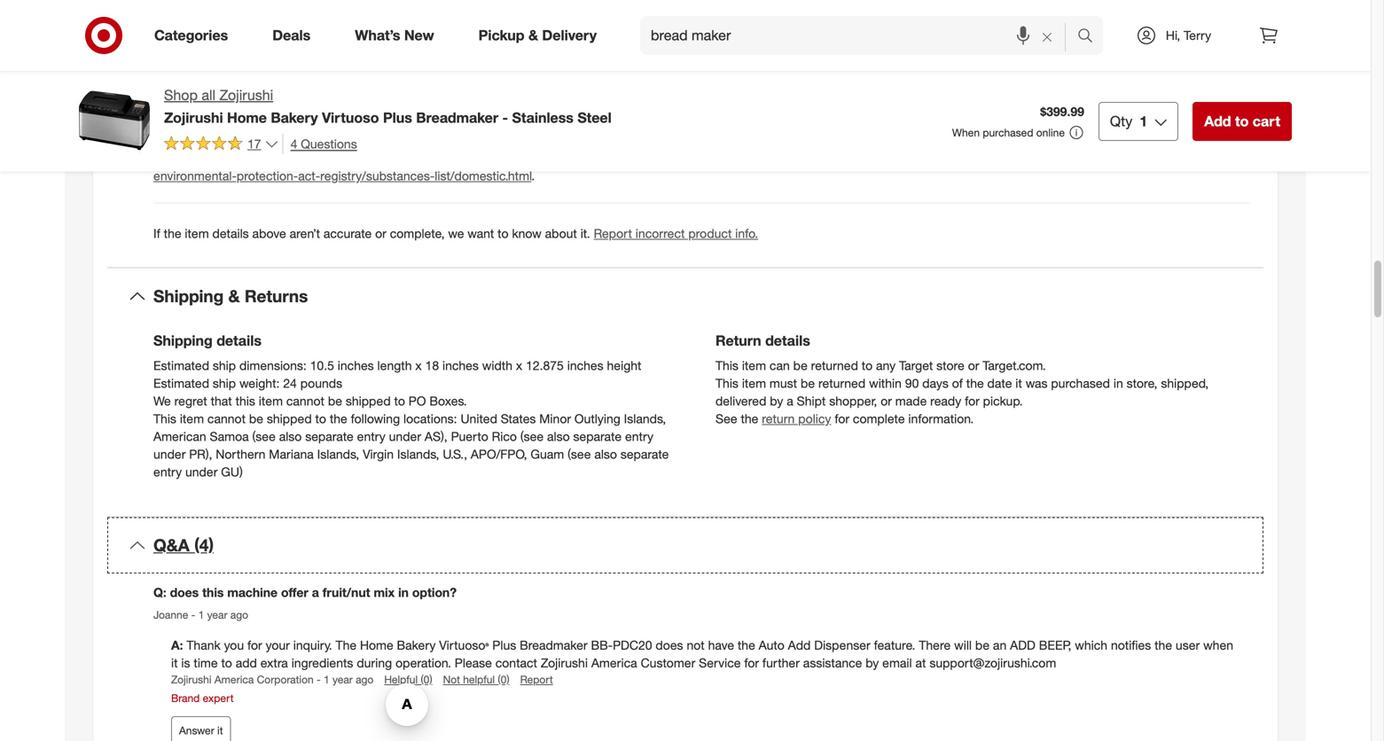 Task type: vqa. For each thing, say whether or not it's contained in the screenshot.
Reproductive
yes



Task type: describe. For each thing, give the bounding box(es) containing it.
act-
[[298, 168, 320, 184]]

deals link
[[257, 16, 333, 55]]

u.s.,
[[443, 446, 467, 462]]

for up add
[[247, 638, 262, 653]]

store,
[[1127, 376, 1158, 391]]

2 x from the left
[[516, 358, 522, 373]]

breadmaker inside shop all zojirushi zojirushi home bakery virtuoso plus breadmaker - stainless steel
[[416, 109, 498, 126]]

0 horizontal spatial entry
[[153, 464, 182, 480]]

year inside q: does this machine offer a fruit/nut mix in option? joanne - 1 year ago
[[207, 608, 227, 622]]

2 estimated from the top
[[153, 376, 209, 391]]

shipping for shipping & returns
[[153, 286, 224, 306]]

imported
[[196, 29, 248, 44]]

aren't
[[290, 226, 320, 241]]

terry
[[1184, 27, 1212, 43]]

item down regret
[[180, 411, 204, 426]]

& for pickup
[[529, 27, 538, 44]]

feature.
[[874, 638, 916, 653]]

report incorrect product info. button
[[594, 225, 758, 243]]

see
[[716, 411, 738, 426]]

1 vertical spatial returned
[[819, 376, 866, 391]]

the left auto
[[738, 638, 755, 653]]

locations:
[[404, 411, 457, 426]]

pdc20
[[613, 638, 652, 653]]

1 horizontal spatial (see
[[520, 429, 544, 444]]

brand expert
[[171, 692, 234, 705]]

following
[[351, 411, 400, 426]]

rico
[[492, 429, 517, 444]]

to inside shipping details estimated ship dimensions: 10.5 inches length x 18 inches width x 12.875 inches height estimated ship weight: 24 pounds we regret that this item cannot be shipped to po boxes.
[[394, 393, 405, 409]]

in inside q: does this machine offer a fruit/nut mix in option? joanne - 1 year ago
[[398, 585, 409, 600]]

add
[[1010, 638, 1036, 653]]

samoa
[[210, 429, 249, 444]]

complete
[[853, 411, 905, 426]]

1 inside q: does this machine offer a fruit/nut mix in option? joanne - 1 year ago
[[198, 608, 204, 622]]

1 inches from the left
[[338, 358, 374, 373]]

dimensions:
[[239, 358, 307, 373]]

what's new link
[[340, 16, 456, 55]]

inquiry.
[[293, 638, 332, 653]]

1 horizontal spatial entry
[[357, 429, 386, 444]]

date
[[988, 376, 1012, 391]]

email
[[883, 655, 912, 671]]

answer
[[179, 724, 214, 738]]

as),
[[425, 429, 448, 444]]

virtuoso®
[[439, 638, 489, 653]]

virgin
[[363, 446, 394, 462]]

during
[[357, 655, 392, 671]]

item right if
[[185, 226, 209, 241]]

item inside shipping details estimated ship dimensions: 10.5 inches length x 18 inches width x 12.875 inches height estimated ship weight: 24 pounds we regret that this item cannot be shipped to po boxes.
[[259, 393, 283, 409]]

plus inside shop all zojirushi zojirushi home bakery virtuoso plus breadmaker - stainless steel
[[383, 109, 412, 126]]

can
[[770, 358, 790, 373]]

answer it
[[179, 724, 223, 738]]

q&a
[[153, 535, 190, 556]]

1 estimated from the top
[[153, 358, 209, 373]]

2 ship from the top
[[213, 376, 236, 391]]

purchased inside return details this item can be returned to any target store or target.com. this item must be returned within 90 days of the date it was purchased in store, shipped, delivered by a shipt shopper, or made ready for pickup. see the return policy for complete information.
[[1051, 376, 1110, 391]]

regret
[[174, 393, 207, 409]]

not helpful  (0) button
[[443, 672, 510, 687]]

gu)
[[221, 464, 243, 480]]

fruit/nut
[[323, 585, 370, 600]]

protection-
[[237, 168, 298, 184]]

return details this item can be returned to any target store or target.com. this item must be returned within 90 days of the date it was purchased in store, shipped, delivered by a shipt shopper, or made ready for pickup. see the return policy for complete information.
[[716, 332, 1209, 426]]

change/services/canadian-
[[1066, 150, 1218, 166]]

details for shipping
[[217, 332, 262, 349]]

image of zojirushi home bakery virtuoso plus breadmaker - stainless steel image
[[79, 85, 150, 156]]

1 (0) from the left
[[421, 673, 432, 686]]

the right 'of'
[[966, 376, 984, 391]]

this inside q: does this machine offer a fruit/nut mix in option? joanne - 1 year ago
[[202, 585, 224, 600]]

2 horizontal spatial entry
[[625, 429, 654, 444]]

when
[[952, 126, 980, 139]]

policy
[[798, 411, 831, 426]]

details for return
[[765, 332, 810, 349]]

pickup & delivery link
[[464, 16, 619, 55]]

all
[[202, 86, 216, 104]]

expert
[[203, 692, 234, 705]]

your
[[266, 638, 290, 653]]

add inside button
[[1205, 112, 1231, 130]]

you
[[224, 638, 244, 653]]

deals
[[272, 27, 311, 44]]

0 horizontal spatial (see
[[252, 429, 276, 444]]

- inside q: does this machine offer a fruit/nut mix in option? joanne - 1 year ago
[[191, 608, 195, 622]]

time
[[194, 655, 218, 671]]

not helpful  (0)
[[443, 673, 510, 686]]

delivered
[[716, 393, 767, 409]]

minor
[[539, 411, 571, 426]]

3 inches from the left
[[567, 358, 604, 373]]

- inside shop all zojirushi zojirushi home bakery virtuoso plus breadmaker - stainless steel
[[502, 109, 508, 126]]

https://www.canada.ca/en/environment-
[[800, 150, 1022, 166]]

zojirushi down shop
[[164, 109, 223, 126]]

environmental-
[[153, 168, 237, 184]]

dispenser
[[814, 638, 871, 653]]

delivery
[[542, 27, 597, 44]]

service
[[699, 655, 741, 671]]

1 vertical spatial report
[[520, 673, 553, 686]]

the down delivered
[[741, 411, 759, 426]]

northern
[[216, 446, 266, 462]]

if the item details above aren't accurate or complete, we want to know about it. report incorrect product info.
[[153, 226, 758, 241]]

item up delivered
[[742, 376, 766, 391]]

this item cannot be shipped to the following locations:
[[153, 411, 457, 426]]

be right the can
[[793, 358, 808, 373]]

contact
[[496, 655, 537, 671]]

return
[[716, 332, 761, 349]]

2 vertical spatial 1
[[324, 673, 330, 686]]

be inside shipping details estimated ship dimensions: 10.5 inches length x 18 inches width x 12.875 inches height estimated ship weight: 24 pounds we regret that this item cannot be shipped to po boxes.
[[328, 393, 342, 409]]

zojirushi right all
[[219, 86, 273, 104]]

the left the following
[[330, 411, 347, 426]]

1 horizontal spatial report
[[594, 226, 632, 241]]

does inside the thank you for your inquiry. the home bakery virtuoso® plus breadmaker bb-pdc20 does not have the auto add dispenser feature. there will be an add beep, which notifies the user when it is time to add extra ingredients during operation. please contact zojirushi america customer service for further assistance by email at support@zojirushi.com
[[656, 638, 683, 653]]

this up environmental-
[[153, 150, 176, 166]]

thank you for your inquiry. the home bakery virtuoso® plus breadmaker bb-pdc20 does not have the auto add dispenser feature. there will be an add beep, which notifies the user when it is time to add extra ingredients during operation. please contact zojirushi america customer service for further assistance by email at support@zojirushi.com
[[171, 638, 1234, 671]]

information.
[[909, 411, 974, 426]]

2 (0) from the left
[[498, 673, 510, 686]]

virtuoso
[[322, 109, 379, 126]]

please
[[455, 655, 492, 671]]

1 horizontal spatial also
[[547, 429, 570, 444]]

helpful  (0)
[[384, 673, 432, 686]]

length
[[377, 358, 412, 373]]

4 questions
[[291, 136, 357, 152]]

bakery inside the thank you for your inquiry. the home bakery virtuoso® plus breadmaker bb-pdc20 does not have the auto add dispenser feature. there will be an add beep, which notifies the user when it is time to add extra ingredients during operation. please contact zojirushi america customer service for further assistance by email at support@zojirushi.com
[[397, 638, 436, 653]]

it inside the thank you for your inquiry. the home bakery virtuoso® plus breadmaker bb-pdc20 does not have the auto add dispenser feature. there will be an add beep, which notifies the user when it is time to add extra ingredients during operation. please contact zojirushi america customer service for further assistance by email at support@zojirushi.com
[[171, 655, 178, 671]]

this product contains polytetrafluoroethylene, aluminum
[[153, 150, 466, 166]]

shipping for shipping details estimated ship dimensions: 10.5 inches length x 18 inches width x 12.875 inches height estimated ship weight: 24 pounds we regret that this item cannot be shipped to po boxes.
[[153, 332, 213, 349]]

90
[[905, 376, 919, 391]]

add inside the thank you for your inquiry. the home bakery virtuoso® plus breadmaker bb-pdc20 does not have the auto add dispenser feature. there will be an add beep, which notifies the user when it is time to add extra ingredients during operation. please contact zojirushi america customer service for further assistance by email at support@zojirushi.com
[[788, 638, 811, 653]]

0 vertical spatial returned
[[811, 358, 858, 373]]

2 horizontal spatial islands,
[[624, 411, 666, 426]]

What can we help you find? suggestions appear below search field
[[640, 16, 1082, 55]]

a:
[[171, 638, 187, 653]]

helpful
[[384, 673, 418, 686]]

to right want
[[498, 226, 509, 241]]

the right if
[[164, 226, 181, 241]]

to inside return details this item can be returned to any target store or target.com. this item must be returned within 90 days of the date it was purchased in store, shipped, delivered by a shipt shopper, or made ready for pickup. see the return policy for complete information.
[[862, 358, 873, 373]]

complete,
[[390, 226, 445, 241]]

what's
[[355, 27, 400, 44]]

states
[[501, 411, 536, 426]]

1 ship from the top
[[213, 358, 236, 373]]

if
[[153, 226, 160, 241]]

q&a (4)
[[153, 535, 214, 556]]

returns
[[245, 286, 308, 306]]

cart
[[1253, 112, 1281, 130]]

contains
[[227, 150, 274, 166]]

return
[[762, 411, 795, 426]]

this down we
[[153, 411, 176, 426]]

shipping & returns
[[153, 286, 308, 306]]



Task type: locate. For each thing, give the bounding box(es) containing it.
be left an
[[975, 638, 990, 653]]

made
[[896, 393, 927, 409]]

0 vertical spatial or
[[375, 226, 387, 241]]

for down auto
[[744, 655, 759, 671]]

which
[[1075, 638, 1108, 653]]

helpful
[[463, 673, 495, 686]]

for
[[965, 393, 980, 409], [835, 411, 850, 426], [247, 638, 262, 653], [744, 655, 759, 671]]

1 vertical spatial in
[[398, 585, 409, 600]]

0 horizontal spatial shipped
[[267, 411, 312, 426]]

plus
[[383, 109, 412, 126], [492, 638, 516, 653]]

plus down the harm
[[383, 109, 412, 126]]

details up the can
[[765, 332, 810, 349]]

a inside return details this item can be returned to any target store or target.com. this item must be returned within 90 days of the date it was purchased in store, shipped, delivered by a shipt shopper, or made ready for pickup. see the return policy for complete information.
[[787, 393, 794, 409]]

to down you
[[221, 655, 232, 671]]

bakery inside shop all zojirushi zojirushi home bakery virtuoso plus breadmaker - stainless steel
[[271, 109, 318, 126]]

zojirushi america corporation - 1 year ago
[[171, 673, 374, 686]]

0 vertical spatial year
[[207, 608, 227, 622]]

0 horizontal spatial bakery
[[271, 109, 318, 126]]

0 horizontal spatial x
[[415, 358, 422, 373]]

auto
[[759, 638, 785, 653]]

ago inside q: does this machine offer a fruit/nut mix in option? joanne - 1 year ago
[[230, 608, 248, 622]]

0 vertical spatial add
[[1205, 112, 1231, 130]]

report
[[594, 226, 632, 241], [520, 673, 553, 686]]

shipping inside dropdown button
[[153, 286, 224, 306]]

about
[[545, 226, 577, 241]]

does inside q: does this machine offer a fruit/nut mix in option? joanne - 1 year ago
[[170, 585, 199, 600]]

(0) down contact
[[498, 673, 510, 686]]

zojirushi inside the thank you for your inquiry. the home bakery virtuoso® plus breadmaker bb-pdc20 does not have the auto add dispenser feature. there will be an add beep, which notifies the user when it is time to add extra ingredients during operation. please contact zojirushi america customer service for further assistance by email at support@zojirushi.com
[[541, 655, 588, 671]]

shipping down if
[[153, 286, 224, 306]]

return policy link
[[762, 411, 831, 426]]

home inside shop all zojirushi zojirushi home bakery virtuoso plus breadmaker - stainless steel
[[227, 109, 267, 126]]

inches left height
[[567, 358, 604, 373]]

1 horizontal spatial inches
[[443, 358, 479, 373]]

this left machine
[[202, 585, 224, 600]]

to left cart
[[1235, 112, 1249, 130]]

0 horizontal spatial by
[[770, 393, 783, 409]]

1 horizontal spatial plus
[[492, 638, 516, 653]]

& right "pickup"
[[529, 27, 538, 44]]

islands, down as),
[[397, 446, 439, 462]]

entry down 'american'
[[153, 464, 182, 480]]

apo/fpo,
[[471, 446, 527, 462]]

zojirushi up report 'button'
[[541, 655, 588, 671]]

(0)
[[421, 673, 432, 686], [498, 673, 510, 686]]

0 vertical spatial shipped
[[346, 393, 391, 409]]

2 shipping from the top
[[153, 332, 213, 349]]

(see right guam
[[568, 446, 591, 462]]

home up 17
[[227, 109, 267, 126]]

1 horizontal spatial it
[[217, 724, 223, 738]]

does up customer
[[656, 638, 683, 653]]

must
[[770, 376, 797, 391]]

2 inches from the left
[[443, 358, 479, 373]]

origin
[[153, 29, 189, 44]]

0 vertical spatial it
[[1016, 376, 1022, 391]]

it inside the answer it button
[[217, 724, 223, 738]]

categories link
[[139, 16, 250, 55]]

product left info. at the right of page
[[688, 226, 732, 241]]

this up delivered
[[716, 376, 739, 391]]

this inside shipping details estimated ship dimensions: 10.5 inches length x 18 inches width x 12.875 inches height estimated ship weight: 24 pounds we regret that this item cannot be shipped to po boxes.
[[236, 393, 255, 409]]

the left the user
[[1155, 638, 1172, 653]]

or down within
[[881, 393, 892, 409]]

2 horizontal spatial also
[[594, 446, 617, 462]]

by inside return details this item can be returned to any target store or target.com. this item must be returned within 90 days of the date it was purchased in store, shipped, delivered by a shipt shopper, or made ready for pickup. see the return policy for complete information.
[[770, 393, 783, 409]]

0 vertical spatial does
[[170, 585, 199, 600]]

- down ingredients
[[317, 673, 321, 686]]

by left email
[[866, 655, 879, 671]]

america inside the thank you for your inquiry. the home bakery virtuoso® plus breadmaker bb-pdc20 does not have the auto add dispenser feature. there will be an add beep, which notifies the user when it is time to add extra ingredients during operation. please contact zojirushi america customer service for further assistance by email at support@zojirushi.com
[[591, 655, 637, 671]]

0 horizontal spatial purchased
[[983, 126, 1034, 139]]

1 horizontal spatial year
[[333, 673, 353, 686]]

1 horizontal spatial (0)
[[498, 673, 510, 686]]

under down the locations:
[[389, 429, 421, 444]]

details inside return details this item can be returned to any target store or target.com. this item must be returned within 90 days of the date it was purchased in store, shipped, delivered by a shipt shopper, or made ready for pickup. see the return policy for complete information.
[[765, 332, 810, 349]]

0 vertical spatial product
[[180, 150, 223, 166]]

store
[[937, 358, 965, 373]]

0 vertical spatial purchased
[[983, 126, 1034, 139]]

:
[[189, 29, 193, 44]]

inches right the 10.5
[[338, 358, 374, 373]]

mariana
[[269, 446, 314, 462]]

entry
[[357, 429, 386, 444], [625, 429, 654, 444], [153, 464, 182, 480]]

be down weight:
[[249, 411, 263, 426]]

0 vertical spatial this
[[236, 393, 255, 409]]

1 shipping from the top
[[153, 286, 224, 306]]

bakery up operation.
[[397, 638, 436, 653]]

1 horizontal spatial home
[[360, 638, 393, 653]]

0 horizontal spatial cannot
[[207, 411, 246, 426]]

ship
[[213, 358, 236, 373], [213, 376, 236, 391]]

cannot up samoa
[[207, 411, 246, 426]]

q:
[[153, 585, 167, 600]]

be up shipt
[[801, 376, 815, 391]]

notifies
[[1111, 638, 1151, 653]]

when purchased online
[[952, 126, 1065, 139]]

0 vertical spatial bakery
[[271, 109, 318, 126]]

0 horizontal spatial year
[[207, 608, 227, 622]]

pickup
[[479, 27, 525, 44]]

0 horizontal spatial home
[[227, 109, 267, 126]]

plus inside the thank you for your inquiry. the home bakery virtuoso® plus breadmaker bb-pdc20 does not have the auto add dispenser feature. there will be an add beep, which notifies the user when it is time to add extra ingredients during operation. please contact zojirushi america customer service for further assistance by email at support@zojirushi.com
[[492, 638, 516, 653]]

- right joanne
[[191, 608, 195, 622]]

0 vertical spatial ship
[[213, 358, 236, 373]]

it left 'is' at bottom
[[171, 655, 178, 671]]

united states minor outlying islands, american samoa (see also separate entry under as), puerto rico (see also separate entry under pr), northern mariana islands, virgin islands, u.s., apo/fpo, guam (see also separate entry under gu)
[[153, 411, 669, 480]]

under down pr),
[[185, 464, 218, 480]]

item down weight:
[[259, 393, 283, 409]]

product up environmental-
[[180, 150, 223, 166]]

1 vertical spatial shipping
[[153, 332, 213, 349]]

0 horizontal spatial add
[[788, 638, 811, 653]]

q: does this machine offer a fruit/nut mix in option? joanne - 1 year ago
[[153, 585, 457, 622]]

search button
[[1070, 16, 1112, 59]]

1 horizontal spatial 1
[[324, 673, 330, 686]]

1 right the qty on the top right
[[1140, 112, 1148, 130]]

islands, right outlying
[[624, 411, 666, 426]]

to left po
[[394, 393, 405, 409]]

(0) down operation.
[[421, 673, 432, 686]]

bakery
[[271, 109, 318, 126], [397, 638, 436, 653]]

(see down states
[[520, 429, 544, 444]]

it right answer
[[217, 724, 223, 738]]

estimated
[[153, 358, 209, 373], [153, 376, 209, 391]]

hi,
[[1166, 27, 1181, 43]]

1 horizontal spatial islands,
[[397, 446, 439, 462]]

& left returns
[[228, 286, 240, 306]]

by up return
[[770, 393, 783, 409]]

is
[[181, 655, 190, 671]]

0 horizontal spatial also
[[279, 429, 302, 444]]

cannot inside shipping details estimated ship dimensions: 10.5 inches length x 18 inches width x 12.875 inches height estimated ship weight: 24 pounds we regret that this item cannot be shipped to po boxes.
[[286, 393, 325, 409]]

1 horizontal spatial purchased
[[1051, 376, 1110, 391]]

details inside shipping details estimated ship dimensions: 10.5 inches length x 18 inches width x 12.875 inches height estimated ship weight: 24 pounds we regret that this item cannot be shipped to po boxes.
[[217, 332, 262, 349]]

support@zojirushi.com
[[930, 655, 1056, 671]]

0 horizontal spatial report
[[520, 673, 553, 686]]

for right ready
[[965, 393, 980, 409]]

1 vertical spatial bakery
[[397, 638, 436, 653]]

0 horizontal spatial does
[[170, 585, 199, 600]]

1 horizontal spatial breadmaker
[[520, 638, 588, 653]]

year up thank
[[207, 608, 227, 622]]

1 vertical spatial cannot
[[207, 411, 246, 426]]

be down pounds
[[328, 393, 342, 409]]

1 horizontal spatial shipped
[[346, 393, 391, 409]]

to inside the thank you for your inquiry. the home bakery virtuoso® plus breadmaker bb-pdc20 does not have the auto add dispenser feature. there will be an add beep, which notifies the user when it is time to add extra ingredients during operation. please contact zojirushi america customer service for further assistance by email at support@zojirushi.com
[[221, 655, 232, 671]]

bakery up the 4 on the top of page
[[271, 109, 318, 126]]

1 down ingredients
[[324, 673, 330, 686]]

x
[[415, 358, 422, 373], [516, 358, 522, 373]]

it left was
[[1016, 376, 1022, 391]]

1 horizontal spatial x
[[516, 358, 522, 373]]

1 vertical spatial product
[[688, 226, 732, 241]]

shipt
[[797, 393, 826, 409]]

in inside return details this item can be returned to any target store or target.com. this item must be returned within 90 days of the date it was purchased in store, shipped, delivered by a shipt shopper, or made ready for pickup. see the return policy for complete information.
[[1114, 376, 1123, 391]]

american
[[153, 429, 206, 444]]

1 vertical spatial it
[[171, 655, 178, 671]]

0 horizontal spatial islands,
[[317, 446, 359, 462]]

or right 'store'
[[968, 358, 979, 373]]

1 vertical spatial year
[[333, 673, 353, 686]]

0 vertical spatial -
[[502, 109, 508, 126]]

a inside q: does this machine offer a fruit/nut mix in option? joanne - 1 year ago
[[312, 585, 319, 600]]

height
[[607, 358, 642, 373]]

1 vertical spatial purchased
[[1051, 376, 1110, 391]]

be
[[793, 358, 808, 373], [801, 376, 815, 391], [328, 393, 342, 409], [249, 411, 263, 426], [975, 638, 990, 653]]

po
[[409, 393, 426, 409]]

ingredients
[[292, 655, 353, 671]]

1 vertical spatial 1
[[198, 608, 204, 622]]

entry down the following
[[357, 429, 386, 444]]

we
[[153, 393, 171, 409]]

it inside return details this item can be returned to any target store or target.com. this item must be returned within 90 days of the date it was purchased in store, shipped, delivered by a shipt shopper, or made ready for pickup. see the return policy for complete information.
[[1016, 376, 1022, 391]]

add left cart
[[1205, 112, 1231, 130]]

details left above
[[212, 226, 249, 241]]

0 vertical spatial plus
[[383, 109, 412, 126]]

0 vertical spatial in
[[1114, 376, 1123, 391]]

10.5
[[310, 358, 334, 373]]

breadmaker up aluminum
[[416, 109, 498, 126]]

home up during
[[360, 638, 393, 653]]

also up mariana
[[279, 429, 302, 444]]

cancer
[[247, 83, 287, 98]]

assistance
[[803, 655, 862, 671]]

ago down machine
[[230, 608, 248, 622]]

shipped down 24
[[267, 411, 312, 426]]

pounds
[[300, 376, 342, 391]]

1 horizontal spatial this
[[236, 393, 255, 409]]

under down 'american'
[[153, 446, 186, 462]]

- left the stainless
[[502, 109, 508, 126]]

1 vertical spatial america
[[214, 673, 254, 686]]

1 vertical spatial under
[[153, 446, 186, 462]]

shipping up regret
[[153, 332, 213, 349]]

cannot up this item cannot be shipped to the following locations: at the left bottom
[[286, 393, 325, 409]]

bb-
[[591, 638, 613, 653]]

12.875
[[526, 358, 564, 373]]

also down outlying
[[594, 446, 617, 462]]

report down contact
[[520, 673, 553, 686]]

1 vertical spatial does
[[656, 638, 683, 653]]

in
[[1114, 376, 1123, 391], [398, 585, 409, 600]]

guam
[[531, 446, 564, 462]]

by inside the thank you for your inquiry. the home bakery virtuoso® plus breadmaker bb-pdc20 does not have the auto add dispenser feature. there will be an add beep, which notifies the user when it is time to add extra ingredients during operation. please contact zojirushi america customer service for further assistance by email at support@zojirushi.com
[[866, 655, 879, 671]]

steel
[[578, 109, 612, 126]]

1 horizontal spatial by
[[866, 655, 879, 671]]

2 horizontal spatial (see
[[568, 446, 591, 462]]

and
[[290, 83, 311, 98]]

1 right joanne
[[198, 608, 204, 622]]

ago down during
[[356, 673, 374, 686]]

1 vertical spatial ago
[[356, 673, 374, 686]]

shipping inside shipping details estimated ship dimensions: 10.5 inches length x 18 inches width x 12.875 inches height estimated ship weight: 24 pounds we regret that this item cannot be shipped to po boxes.
[[153, 332, 213, 349]]

incorrect
[[636, 226, 685, 241]]

does right the q:
[[170, 585, 199, 600]]

1 horizontal spatial does
[[656, 638, 683, 653]]

america down add
[[214, 673, 254, 686]]

1 vertical spatial home
[[360, 638, 393, 653]]

breadmaker inside the thank you for your inquiry. the home bakery virtuoso® plus breadmaker bb-pdc20 does not have the auto add dispenser feature. there will be an add beep, which notifies the user when it is time to add extra ingredients during operation. please contact zojirushi america customer service for further assistance by email at support@zojirushi.com
[[520, 638, 588, 653]]

& inside pickup & delivery link
[[529, 27, 538, 44]]

be inside the thank you for your inquiry. the home bakery virtuoso® plus breadmaker bb-pdc20 does not have the auto add dispenser feature. there will be an add beep, which notifies the user when it is time to add extra ingredients during operation. please contact zojirushi america customer service for further assistance by email at support@zojirushi.com
[[975, 638, 990, 653]]

1 vertical spatial estimated
[[153, 376, 209, 391]]

a right 'offer'
[[312, 585, 319, 600]]

0 vertical spatial shipping
[[153, 286, 224, 306]]

breadmaker up report 'button'
[[520, 638, 588, 653]]

17
[[247, 136, 261, 151]]

0 horizontal spatial ago
[[230, 608, 248, 622]]

america down bb- at the bottom of the page
[[591, 655, 637, 671]]

zojirushi down 'is' at bottom
[[171, 673, 212, 686]]

0 horizontal spatial it
[[171, 655, 178, 671]]

0 vertical spatial by
[[770, 393, 783, 409]]

shop all zojirushi zojirushi home bakery virtuoso plus breadmaker - stainless steel
[[164, 86, 612, 126]]

what's new
[[355, 27, 434, 44]]

product
[[180, 150, 223, 166], [688, 226, 732, 241]]

4 questions link
[[283, 134, 357, 154]]

offer
[[281, 585, 309, 600]]

purchased right was
[[1051, 376, 1110, 391]]

shipped up the following
[[346, 393, 391, 409]]

home inside the thank you for your inquiry. the home bakery virtuoso® plus breadmaker bb-pdc20 does not have the auto add dispenser feature. there will be an add beep, which notifies the user when it is time to add extra ingredients during operation. please contact zojirushi america customer service for further assistance by email at support@zojirushi.com
[[360, 638, 393, 653]]

to down pounds
[[315, 411, 326, 426]]

x left the 18
[[415, 358, 422, 373]]

0 vertical spatial under
[[389, 429, 421, 444]]

any
[[876, 358, 896, 373]]

extra
[[260, 655, 288, 671]]

1 vertical spatial a
[[312, 585, 319, 600]]

pickup.
[[983, 393, 1023, 409]]

1 horizontal spatial &
[[529, 27, 538, 44]]

1 horizontal spatial product
[[688, 226, 732, 241]]

2 vertical spatial -
[[317, 673, 321, 686]]

islands, left 'virgin'
[[317, 446, 359, 462]]

this down return
[[716, 358, 739, 373]]

2 vertical spatial or
[[881, 393, 892, 409]]

year down ingredients
[[333, 673, 353, 686]]

0 horizontal spatial or
[[375, 226, 387, 241]]

0 vertical spatial estimated
[[153, 358, 209, 373]]

1 vertical spatial plus
[[492, 638, 516, 653]]

1 vertical spatial add
[[788, 638, 811, 653]]

inches right the 18
[[443, 358, 479, 373]]

2 horizontal spatial -
[[502, 109, 508, 126]]

user
[[1176, 638, 1200, 653]]

or right accurate
[[375, 226, 387, 241]]

0 horizontal spatial product
[[180, 150, 223, 166]]

qty 1
[[1110, 112, 1148, 130]]

polytetrafluoroethylene,
[[277, 150, 408, 166]]

1 x from the left
[[415, 358, 422, 373]]

days
[[923, 376, 949, 391]]

0 horizontal spatial plus
[[383, 109, 412, 126]]

add up further
[[788, 638, 811, 653]]

1 vertical spatial or
[[968, 358, 979, 373]]

& for shipping
[[228, 286, 240, 306]]

the
[[336, 638, 357, 653]]

0 vertical spatial 1
[[1140, 112, 1148, 130]]

further
[[763, 655, 800, 671]]

cannot
[[286, 393, 325, 409], [207, 411, 246, 426]]

1 horizontal spatial -
[[317, 673, 321, 686]]

this down weight:
[[236, 393, 255, 409]]

1 horizontal spatial or
[[881, 393, 892, 409]]

america
[[591, 655, 637, 671], [214, 673, 254, 686]]

for down shopper,
[[835, 411, 850, 426]]

0 horizontal spatial &
[[228, 286, 240, 306]]

that
[[211, 393, 232, 409]]

0 vertical spatial a
[[787, 393, 794, 409]]

under
[[389, 429, 421, 444], [153, 446, 186, 462], [185, 464, 218, 480]]

add to cart button
[[1193, 102, 1292, 141]]

2 vertical spatial it
[[217, 724, 223, 738]]

entry down height
[[625, 429, 654, 444]]

0 horizontal spatial 1
[[198, 608, 204, 622]]

2 vertical spatial under
[[185, 464, 218, 480]]

puerto
[[451, 429, 488, 444]]

details up dimensions:
[[217, 332, 262, 349]]

joanne
[[153, 608, 188, 622]]

4
[[291, 136, 297, 152]]

1 vertical spatial &
[[228, 286, 240, 306]]

1 horizontal spatial in
[[1114, 376, 1123, 391]]

answer it button
[[171, 717, 231, 741]]

helpful  (0) button
[[384, 672, 432, 687]]

-
[[502, 109, 508, 126], [191, 608, 195, 622], [317, 673, 321, 686]]

was
[[1026, 376, 1048, 391]]

shipped inside shipping details estimated ship dimensions: 10.5 inches length x 18 inches width x 12.875 inches height estimated ship weight: 24 pounds we regret that this item cannot be shipped to po boxes.
[[346, 393, 391, 409]]

target
[[899, 358, 933, 373]]

.
[[531, 168, 535, 184]]

report right it.
[[594, 226, 632, 241]]

1 horizontal spatial ago
[[356, 673, 374, 686]]

2 horizontal spatial inches
[[567, 358, 604, 373]]

item left the can
[[742, 358, 766, 373]]

0 vertical spatial report
[[594, 226, 632, 241]]

0 vertical spatial breadmaker
[[416, 109, 498, 126]]

1 horizontal spatial bakery
[[397, 638, 436, 653]]

2 horizontal spatial it
[[1016, 376, 1022, 391]]

to inside button
[[1235, 112, 1249, 130]]

& inside shipping & returns dropdown button
[[228, 286, 240, 306]]



